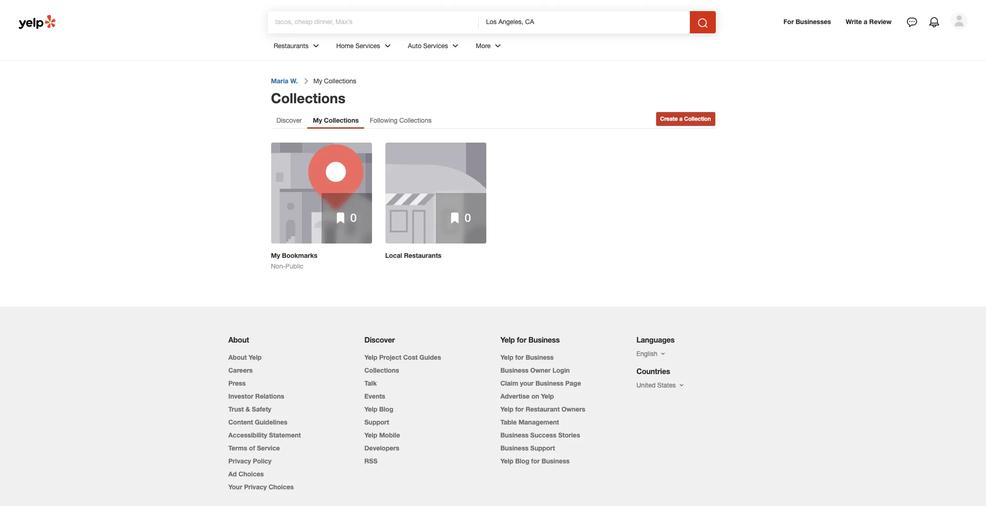 Task type: describe. For each thing, give the bounding box(es) containing it.
yelp for yelp mobile link
[[365, 431, 378, 439]]

1 horizontal spatial discover
[[365, 335, 395, 344]]

yelp for yelp project cost guides link on the left
[[365, 353, 378, 361]]

1 vertical spatial restaurants
[[404, 251, 442, 259]]

write
[[846, 17, 863, 25]]

business down owner
[[536, 379, 564, 387]]

yelp blog
[[365, 405, 394, 413]]

address, neighborhood, city, state or zip text field
[[486, 17, 683, 26]]

maria w. image
[[952, 13, 968, 29]]

create
[[661, 115, 678, 122]]

guides
[[420, 353, 441, 361]]

united
[[637, 382, 656, 389]]

business up yelp for business link
[[529, 335, 560, 344]]

statement
[[269, 431, 301, 439]]

my bookmarks link
[[271, 251, 372, 260]]

content guidelines link
[[229, 418, 288, 426]]

local restaurants
[[386, 251, 442, 259]]

business up owner
[[526, 353, 554, 361]]

about yelp
[[229, 353, 262, 361]]

cost
[[403, 353, 418, 361]]

yelp for yelp for business link
[[501, 353, 514, 361]]

home
[[337, 42, 354, 49]]

home services link
[[329, 33, 401, 60]]

developers
[[365, 444, 400, 452]]

yelp mobile
[[365, 431, 400, 439]]

bookmarks
[[282, 251, 318, 259]]

business down success
[[542, 457, 570, 465]]

my collections inside my collections link
[[313, 116, 359, 124]]

for up yelp for business link
[[517, 335, 527, 344]]

owner
[[531, 366, 551, 374]]

on
[[532, 392, 540, 400]]

my inside tab list
[[313, 116, 322, 124]]

business up claim
[[501, 366, 529, 374]]

0 link for my bookmarks
[[271, 143, 372, 244]]

page
[[566, 379, 582, 387]]

maria w. link
[[271, 77, 298, 85]]

yelp blog for business link
[[501, 457, 570, 465]]

claim your business page link
[[501, 379, 582, 387]]

a for review
[[864, 17, 868, 25]]

yelp for restaurant owners
[[501, 405, 586, 413]]

terms
[[229, 444, 247, 452]]

following
[[370, 117, 398, 124]]

united states button
[[637, 381, 686, 389]]

press link
[[229, 379, 246, 387]]

24 chevron down v2 image for auto services
[[450, 40, 461, 51]]

  text field for tacos, cheap dinner, max's text box
[[275, 17, 472, 27]]

my inside my bookmarks non-public
[[271, 251, 280, 259]]

following collections
[[370, 117, 432, 124]]

states
[[658, 382, 676, 389]]

services for auto services
[[424, 42, 448, 49]]

search image
[[698, 18, 709, 29]]

local restaurants link
[[386, 251, 486, 260]]

0 horizontal spatial restaurants
[[274, 42, 309, 49]]

1 horizontal spatial support
[[531, 444, 555, 452]]

yelp project cost guides
[[365, 353, 441, 361]]

events link
[[365, 392, 386, 400]]

careers link
[[229, 366, 253, 374]]

talk link
[[365, 379, 377, 387]]

ad choices
[[229, 470, 264, 478]]

collections down home
[[324, 77, 357, 85]]

press
[[229, 379, 246, 387]]

investor relations link
[[229, 392, 284, 400]]

trust
[[229, 405, 244, 413]]

discover link
[[271, 112, 308, 129]]

my bookmarks non-public
[[271, 251, 318, 270]]

0 vertical spatial my
[[314, 77, 322, 85]]

safety
[[252, 405, 272, 413]]

create a collection
[[661, 115, 712, 122]]

advertise on yelp link
[[501, 392, 554, 400]]

more link
[[469, 33, 511, 60]]

your
[[229, 483, 242, 491]]

&
[[246, 405, 250, 413]]

businesses
[[796, 17, 832, 25]]

auto services
[[408, 42, 448, 49]]

relations
[[255, 392, 284, 400]]

0 link for local restaurants
[[386, 143, 486, 244]]

advertise on yelp
[[501, 392, 554, 400]]

mobile
[[379, 431, 400, 439]]

yelp for yelp for restaurant owners 'link'
[[501, 405, 514, 413]]

auto
[[408, 42, 422, 49]]

1 vertical spatial privacy
[[244, 483, 267, 491]]

claim
[[501, 379, 519, 387]]

create a collection button
[[657, 112, 716, 126]]

service
[[257, 444, 280, 452]]

business success stories
[[501, 431, 581, 439]]

for down advertise
[[516, 405, 524, 413]]

your privacy choices link
[[229, 483, 294, 491]]

investor relations
[[229, 392, 284, 400]]

privacy policy
[[229, 457, 272, 465]]

0 vertical spatial choices
[[239, 470, 264, 478]]

1 yelp for business from the top
[[501, 335, 560, 344]]

languages
[[637, 335, 675, 344]]

talk
[[365, 379, 377, 387]]

more
[[476, 42, 491, 49]]

your privacy choices
[[229, 483, 294, 491]]

for down business support 'link'
[[532, 457, 540, 465]]

login
[[553, 366, 570, 374]]

your
[[520, 379, 534, 387]]

2 yelp for business from the top
[[501, 353, 554, 361]]

maria
[[271, 77, 289, 85]]

collections link
[[365, 366, 399, 374]]

stories
[[559, 431, 581, 439]]

about for about
[[229, 335, 249, 344]]

privacy policy link
[[229, 457, 272, 465]]



Task type: locate. For each thing, give the bounding box(es) containing it.
2 vertical spatial my
[[271, 251, 280, 259]]

terms of service
[[229, 444, 280, 452]]

accessibility statement link
[[229, 431, 301, 439]]

yelp for yelp blog for business link
[[501, 457, 514, 465]]

1   text field from the left
[[275, 17, 472, 27]]

privacy down 'terms'
[[229, 457, 251, 465]]

my up 'non-'
[[271, 251, 280, 259]]

0 vertical spatial support
[[365, 418, 389, 426]]

for businesses
[[784, 17, 832, 25]]

claim your business page
[[501, 379, 582, 387]]

24 chevron down v2 image
[[493, 40, 504, 51]]

home services
[[337, 42, 380, 49]]

my right w.
[[314, 77, 322, 85]]

my
[[314, 77, 322, 85], [313, 116, 322, 124], [271, 251, 280, 259]]

a inside button
[[680, 115, 683, 122]]

collections down w.
[[271, 90, 346, 107]]

1 24 chevron down v2 image from the left
[[311, 40, 322, 51]]

services
[[356, 42, 380, 49], [424, 42, 448, 49]]

business owner login link
[[501, 366, 570, 374]]

  text field
[[275, 17, 472, 27], [486, 17, 683, 27]]

1 horizontal spatial 24 chevron down v2 image
[[382, 40, 393, 51]]

success
[[531, 431, 557, 439]]

16 chevron down v2 image for languages
[[660, 350, 667, 357]]

0 vertical spatial 16 chevron down v2 image
[[660, 350, 667, 357]]

0 horizontal spatial discover
[[277, 117, 302, 124]]

24 chevron down v2 image for home services
[[382, 40, 393, 51]]

collections down project
[[365, 366, 399, 374]]

0 vertical spatial yelp for business
[[501, 335, 560, 344]]

content guidelines
[[229, 418, 288, 426]]

support down success
[[531, 444, 555, 452]]

restaurants up w.
[[274, 42, 309, 49]]

1 vertical spatial a
[[680, 115, 683, 122]]

1 horizontal spatial 0
[[465, 211, 471, 224]]

discover up project
[[365, 335, 395, 344]]

restaurants
[[274, 42, 309, 49], [404, 251, 442, 259]]

1 vertical spatial support
[[531, 444, 555, 452]]

1 vertical spatial choices
[[269, 483, 294, 491]]

notifications image
[[929, 17, 941, 28], [929, 17, 941, 28]]

24 chevron down v2 image inside 'auto services' link
[[450, 40, 461, 51]]

careers
[[229, 366, 253, 374]]

1 vertical spatial discover
[[365, 335, 395, 344]]

16 chevron down v2 image down languages
[[660, 350, 667, 357]]

services right "auto"
[[424, 42, 448, 49]]

3 24 chevron down v2 image from the left
[[450, 40, 461, 51]]

business down table
[[501, 431, 529, 439]]

a right create
[[680, 115, 683, 122]]

yelp for restaurant owners link
[[501, 405, 586, 413]]

business up yelp blog for business link
[[501, 444, 529, 452]]

business support link
[[501, 444, 555, 452]]

yelp blog for business
[[501, 457, 570, 465]]

services right home
[[356, 42, 380, 49]]

blog up support link
[[379, 405, 394, 413]]

my right discover link
[[313, 116, 322, 124]]

yelp down business support 'link'
[[501, 457, 514, 465]]

content
[[229, 418, 253, 426]]

ad choices link
[[229, 470, 264, 478]]

about up careers
[[229, 353, 247, 361]]

0 vertical spatial discover
[[277, 117, 302, 124]]

collections right following
[[400, 117, 432, 124]]

1 horizontal spatial choices
[[269, 483, 294, 491]]

0 horizontal spatial choices
[[239, 470, 264, 478]]

0 for my bookmarks
[[351, 211, 357, 224]]

0 horizontal spatial   text field
[[275, 17, 472, 27]]

yelp down support link
[[365, 431, 378, 439]]

24 chevron down v2 image
[[311, 40, 322, 51], [382, 40, 393, 51], [450, 40, 461, 51]]

my collections link
[[308, 112, 365, 129]]

write a review link
[[843, 13, 896, 30]]

a for collection
[[680, 115, 683, 122]]

2 0 link from the left
[[386, 143, 486, 244]]

restaurants link
[[267, 33, 329, 60]]

2 24 chevron down v2 image from the left
[[382, 40, 393, 51]]

yelp for the yelp blog link
[[365, 405, 378, 413]]

1 horizontal spatial a
[[864, 17, 868, 25]]

yelp up collections link
[[365, 353, 378, 361]]

guidelines
[[255, 418, 288, 426]]

1 horizontal spatial 0 link
[[386, 143, 486, 244]]

yelp mobile link
[[365, 431, 400, 439]]

1 horizontal spatial blog
[[516, 457, 530, 465]]

yelp up table
[[501, 405, 514, 413]]

16 chevron down v2 image
[[660, 350, 667, 357], [678, 382, 686, 389]]

messages image
[[907, 17, 918, 28], [907, 17, 918, 28]]

yelp up yelp for business link
[[501, 335, 515, 344]]

0 link
[[271, 143, 372, 244], [386, 143, 486, 244]]

yelp up careers
[[249, 353, 262, 361]]

yelp project cost guides link
[[365, 353, 441, 361]]

1 0 link from the left
[[271, 143, 372, 244]]

blog down business support 'link'
[[516, 457, 530, 465]]

for businesses link
[[780, 13, 835, 30]]

16 chevron down v2 image inside english dropdown button
[[660, 350, 667, 357]]

2 0 from the left
[[465, 211, 471, 224]]

0 horizontal spatial support
[[365, 418, 389, 426]]

support link
[[365, 418, 389, 426]]

policy
[[253, 457, 272, 465]]

24 chevron down v2 image for restaurants
[[311, 40, 322, 51]]

choices down policy
[[269, 483, 294, 491]]

services for home services
[[356, 42, 380, 49]]

1 vertical spatial yelp for business
[[501, 353, 554, 361]]

discover down w.
[[277, 117, 302, 124]]

0 horizontal spatial services
[[356, 42, 380, 49]]

restaurant
[[526, 405, 560, 413]]

None search field
[[268, 11, 727, 33]]

yelp blog link
[[365, 405, 394, 413]]

2 about from the top
[[229, 353, 247, 361]]

0 horizontal spatial a
[[680, 115, 683, 122]]

0 horizontal spatial 24 chevron down v2 image
[[311, 40, 322, 51]]

1 vertical spatial my
[[313, 116, 322, 124]]

1 vertical spatial 16 chevron down v2 image
[[678, 382, 686, 389]]

16 chevron down v2 image right states
[[678, 382, 686, 389]]

management
[[519, 418, 560, 426]]

about yelp link
[[229, 353, 262, 361]]

support
[[365, 418, 389, 426], [531, 444, 555, 452]]

yelp right on
[[541, 392, 554, 400]]

business
[[529, 335, 560, 344], [526, 353, 554, 361], [501, 366, 529, 374], [536, 379, 564, 387], [501, 431, 529, 439], [501, 444, 529, 452], [542, 457, 570, 465]]

1 vertical spatial about
[[229, 353, 247, 361]]

blog for yelp blog for business
[[516, 457, 530, 465]]

blog for yelp blog
[[379, 405, 394, 413]]

business success stories link
[[501, 431, 581, 439]]

review
[[870, 17, 892, 25]]

  text field for the address, neighborhood, city, state or zip text box
[[486, 17, 683, 27]]

24 chevron down v2 image left home
[[311, 40, 322, 51]]

0 vertical spatial privacy
[[229, 457, 251, 465]]

support down 'yelp blog' on the bottom left
[[365, 418, 389, 426]]

public
[[286, 263, 304, 270]]

trust & safety link
[[229, 405, 272, 413]]

discover inside discover link
[[277, 117, 302, 124]]

yelp up claim
[[501, 353, 514, 361]]

0 for local restaurants
[[465, 211, 471, 224]]

restaurants right local at the left of the page
[[404, 251, 442, 259]]

english
[[637, 350, 658, 358]]

16 chevron down v2 image for countries
[[678, 382, 686, 389]]

tacos, cheap dinner, Max's text field
[[275, 17, 472, 26]]

about for about yelp
[[229, 353, 247, 361]]

collections left following
[[324, 116, 359, 124]]

project
[[379, 353, 402, 361]]

2 services from the left
[[424, 42, 448, 49]]

my collections tab list
[[271, 112, 437, 129]]

choices down privacy policy link
[[239, 470, 264, 478]]

my collections
[[314, 77, 357, 85], [313, 116, 359, 124]]

16 chevron down v2 image inside united states dropdown button
[[678, 382, 686, 389]]

local
[[386, 251, 402, 259]]

table management link
[[501, 418, 560, 426]]

yelp for business up yelp for business link
[[501, 335, 560, 344]]

0 horizontal spatial blog
[[379, 405, 394, 413]]

following collections link
[[365, 112, 437, 129]]

1 horizontal spatial 16 chevron down v2 image
[[678, 382, 686, 389]]

1 0 from the left
[[351, 211, 357, 224]]

0 horizontal spatial 0
[[351, 211, 357, 224]]

1 services from the left
[[356, 42, 380, 49]]

about up about yelp
[[229, 335, 249, 344]]

1 horizontal spatial restaurants
[[404, 251, 442, 259]]

developers link
[[365, 444, 400, 452]]

table management
[[501, 418, 560, 426]]

english button
[[637, 350, 667, 358]]

for
[[784, 17, 794, 25]]

accessibility statement
[[229, 431, 301, 439]]

0 horizontal spatial 16 chevron down v2 image
[[660, 350, 667, 357]]

yelp for business
[[501, 335, 560, 344], [501, 353, 554, 361]]

0 vertical spatial blog
[[379, 405, 394, 413]]

yelp
[[501, 335, 515, 344], [249, 353, 262, 361], [365, 353, 378, 361], [501, 353, 514, 361], [541, 392, 554, 400], [365, 405, 378, 413], [501, 405, 514, 413], [365, 431, 378, 439], [501, 457, 514, 465]]

0 vertical spatial my collections
[[314, 77, 357, 85]]

1 about from the top
[[229, 335, 249, 344]]

0 vertical spatial about
[[229, 335, 249, 344]]

yelp for business up the business owner login link
[[501, 353, 554, 361]]

united states
[[637, 382, 676, 389]]

1 vertical spatial blog
[[516, 457, 530, 465]]

write a review
[[846, 17, 892, 25]]

1 horizontal spatial services
[[424, 42, 448, 49]]

24 chevron down v2 image inside restaurants link
[[311, 40, 322, 51]]

about
[[229, 335, 249, 344], [229, 353, 247, 361]]

of
[[249, 444, 255, 452]]

privacy down ad choices link
[[244, 483, 267, 491]]

ad
[[229, 470, 237, 478]]

a right write
[[864, 17, 868, 25]]

24 chevron down v2 image right auto services on the left top of page
[[450, 40, 461, 51]]

for
[[517, 335, 527, 344], [516, 353, 524, 361], [516, 405, 524, 413], [532, 457, 540, 465]]

0 horizontal spatial 0 link
[[271, 143, 372, 244]]

discover
[[277, 117, 302, 124], [365, 335, 395, 344]]

1 vertical spatial my collections
[[313, 116, 359, 124]]

yelp down events link
[[365, 405, 378, 413]]

0 vertical spatial a
[[864, 17, 868, 25]]

owners
[[562, 405, 586, 413]]

search image
[[698, 18, 709, 29]]

2   text field from the left
[[486, 17, 683, 27]]

2 horizontal spatial 24 chevron down v2 image
[[450, 40, 461, 51]]

1 horizontal spatial   text field
[[486, 17, 683, 27]]

24 chevron down v2 image inside home services link
[[382, 40, 393, 51]]

rss
[[365, 457, 378, 465]]

advertise
[[501, 392, 530, 400]]

0 vertical spatial restaurants
[[274, 42, 309, 49]]

24 chevron down v2 image left "auto"
[[382, 40, 393, 51]]

business support
[[501, 444, 555, 452]]

for up the business owner login link
[[516, 353, 524, 361]]



Task type: vqa. For each thing, say whether or not it's contained in the screenshot.
rightmost IS
no



